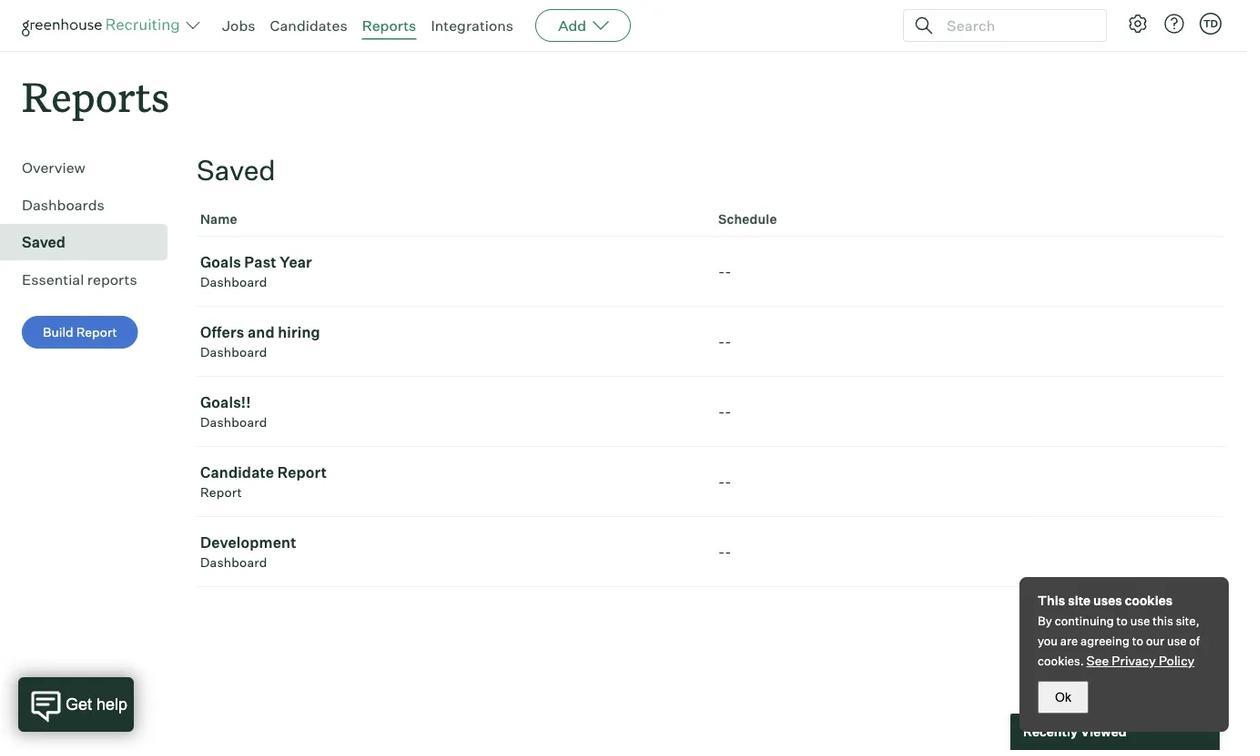 Task type: locate. For each thing, give the bounding box(es) containing it.
our
[[1146, 634, 1165, 648]]

hiring
[[278, 323, 320, 342]]

build report button
[[22, 316, 138, 349]]

by continuing to use this site, you are agreeing to our use of cookies.
[[1038, 614, 1200, 668]]

use down cookies
[[1131, 614, 1150, 628]]

development
[[200, 534, 296, 552]]

add
[[558, 16, 587, 35]]

0 vertical spatial reports
[[362, 16, 416, 35]]

goals!! dashboard
[[200, 394, 267, 430]]

reports link
[[362, 16, 416, 35]]

to down uses
[[1117, 614, 1128, 628]]

jobs link
[[222, 16, 255, 35]]

1 horizontal spatial report
[[200, 485, 242, 501]]

1 vertical spatial report
[[277, 464, 327, 482]]

dashboards
[[22, 196, 105, 214]]

4 -- from the top
[[718, 473, 732, 491]]

0 horizontal spatial report
[[76, 324, 117, 340]]

reports down greenhouse recruiting "image"
[[22, 69, 169, 123]]

dashboard down offers
[[200, 344, 267, 360]]

dashboard down development in the left of the page
[[200, 555, 267, 571]]

1 dashboard from the top
[[200, 274, 267, 290]]

dashboard down "goals!!" on the bottom
[[200, 414, 267, 430]]

td button
[[1200, 13, 1222, 35]]

reports right candidates link
[[362, 16, 416, 35]]

saved link
[[22, 231, 160, 253]]

see privacy policy
[[1087, 653, 1195, 669]]

dashboard
[[200, 274, 267, 290], [200, 344, 267, 360], [200, 414, 267, 430], [200, 555, 267, 571]]

goals!!
[[200, 394, 251, 412]]

0 horizontal spatial reports
[[22, 69, 169, 123]]

this
[[1153, 614, 1174, 628]]

see
[[1087, 653, 1109, 669]]

Search text field
[[942, 12, 1090, 39]]

3 -- from the top
[[718, 403, 732, 421]]

use left of
[[1167, 634, 1187, 648]]

0 vertical spatial to
[[1117, 614, 1128, 628]]

essential
[[22, 271, 84, 289]]

recently viewed
[[1023, 724, 1127, 740]]

2 dashboard from the top
[[200, 344, 267, 360]]

0 vertical spatial use
[[1131, 614, 1150, 628]]

candidates
[[270, 16, 348, 35]]

-- for report
[[718, 473, 732, 491]]

0 vertical spatial report
[[76, 324, 117, 340]]

reports
[[362, 16, 416, 35], [22, 69, 169, 123]]

report
[[76, 324, 117, 340], [277, 464, 327, 482], [200, 485, 242, 501]]

name
[[200, 211, 237, 227]]

2 horizontal spatial report
[[277, 464, 327, 482]]

saved up name
[[197, 153, 276, 187]]

overview
[[22, 159, 85, 177]]

configure image
[[1127, 13, 1149, 35]]

report right candidate
[[277, 464, 327, 482]]

-- for year
[[718, 262, 732, 281]]

--
[[718, 262, 732, 281], [718, 333, 732, 351], [718, 403, 732, 421], [718, 473, 732, 491], [718, 543, 732, 561]]

1 -- from the top
[[718, 262, 732, 281]]

report right build
[[76, 324, 117, 340]]

td button
[[1196, 9, 1226, 38]]

saved
[[197, 153, 276, 187], [22, 233, 65, 251]]

essential reports
[[22, 271, 137, 289]]

-
[[718, 262, 725, 281], [725, 262, 732, 281], [718, 333, 725, 351], [725, 333, 732, 351], [718, 403, 725, 421], [725, 403, 732, 421], [718, 473, 725, 491], [725, 473, 732, 491], [718, 543, 725, 561], [725, 543, 732, 561]]

this site uses cookies
[[1038, 593, 1173, 609]]

4 dashboard from the top
[[200, 555, 267, 571]]

1 vertical spatial saved
[[22, 233, 65, 251]]

dashboard inside development dashboard
[[200, 555, 267, 571]]

to
[[1117, 614, 1128, 628], [1132, 634, 1144, 648]]

to left the our
[[1132, 634, 1144, 648]]

uses
[[1094, 593, 1123, 609]]

1 horizontal spatial saved
[[197, 153, 276, 187]]

candidate report report
[[200, 464, 327, 501]]

use
[[1131, 614, 1150, 628], [1167, 634, 1187, 648]]

build report
[[43, 324, 117, 340]]

2 -- from the top
[[718, 333, 732, 351]]

report down candidate
[[200, 485, 242, 501]]

1 horizontal spatial to
[[1132, 634, 1144, 648]]

td
[[1204, 17, 1218, 30]]

overview link
[[22, 157, 160, 179]]

1 horizontal spatial use
[[1167, 634, 1187, 648]]

saved up essential
[[22, 233, 65, 251]]

dashboard down goals
[[200, 274, 267, 290]]

report inside 'button'
[[76, 324, 117, 340]]



Task type: describe. For each thing, give the bounding box(es) containing it.
integrations link
[[431, 16, 514, 35]]

candidates link
[[270, 16, 348, 35]]

jobs
[[222, 16, 255, 35]]

1 horizontal spatial reports
[[362, 16, 416, 35]]

2 vertical spatial report
[[200, 485, 242, 501]]

integrations
[[431, 16, 514, 35]]

recently
[[1023, 724, 1078, 740]]

1 vertical spatial to
[[1132, 634, 1144, 648]]

policy
[[1159, 653, 1195, 669]]

cookies.
[[1038, 654, 1084, 668]]

5 -- from the top
[[718, 543, 732, 561]]

and
[[248, 323, 275, 342]]

this
[[1038, 593, 1066, 609]]

0 horizontal spatial to
[[1117, 614, 1128, 628]]

1 vertical spatial reports
[[22, 69, 169, 123]]

are
[[1061, 634, 1078, 648]]

-- for hiring
[[718, 333, 732, 351]]

site
[[1068, 593, 1091, 609]]

past
[[244, 253, 277, 272]]

continuing
[[1055, 614, 1114, 628]]

of
[[1190, 634, 1200, 648]]

cookies
[[1125, 593, 1173, 609]]

by
[[1038, 614, 1052, 628]]

report for build
[[76, 324, 117, 340]]

ok
[[1055, 690, 1072, 704]]

goals
[[200, 253, 241, 272]]

0 horizontal spatial use
[[1131, 614, 1150, 628]]

1 vertical spatial use
[[1167, 634, 1187, 648]]

report for candidate
[[277, 464, 327, 482]]

privacy
[[1112, 653, 1156, 669]]

candidate
[[200, 464, 274, 482]]

0 vertical spatial saved
[[197, 153, 276, 187]]

development dashboard
[[200, 534, 296, 571]]

build
[[43, 324, 73, 340]]

see privacy policy link
[[1087, 653, 1195, 669]]

add button
[[536, 9, 631, 42]]

3 dashboard from the top
[[200, 414, 267, 430]]

essential reports link
[[22, 269, 160, 291]]

viewed
[[1081, 724, 1127, 740]]

offers
[[200, 323, 244, 342]]

dashboard inside 'offers and hiring dashboard'
[[200, 344, 267, 360]]

reports
[[87, 271, 137, 289]]

0 horizontal spatial saved
[[22, 233, 65, 251]]

you
[[1038, 634, 1058, 648]]

goals past year dashboard
[[200, 253, 312, 290]]

site,
[[1176, 614, 1200, 628]]

dashboards link
[[22, 194, 160, 216]]

ok button
[[1038, 681, 1089, 714]]

dashboard inside the goals past year dashboard
[[200, 274, 267, 290]]

greenhouse recruiting image
[[22, 15, 186, 36]]

year
[[280, 253, 312, 272]]

offers and hiring dashboard
[[200, 323, 320, 360]]

agreeing
[[1081, 634, 1130, 648]]

schedule
[[718, 211, 777, 227]]



Task type: vqa. For each thing, say whether or not it's contained in the screenshot.
left REPORT
yes



